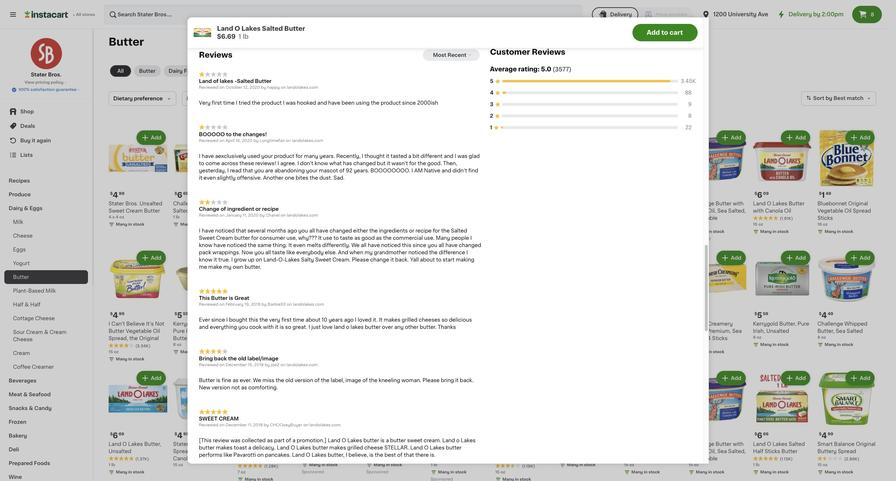 Task type: describe. For each thing, give the bounding box(es) containing it.
deli link
[[4, 443, 88, 456]]

$ 6 69 for land o lakes butter, unsalted
[[110, 432, 124, 439]]

o inside land o lakes salted butter $6.69 1 lb
[[235, 26, 240, 32]]

very
[[269, 317, 280, 323]]

to up 'differently.'
[[334, 235, 339, 241]]

3 for 3
[[490, 102, 494, 107]]

to inside the booooo to the changes! reviewed on april 16, 2020 by longtimefan on landolakes.com
[[226, 132, 232, 137]]

service type group
[[592, 7, 693, 22]]

1 vertical spatial taste
[[272, 250, 285, 255]]

1 horizontal spatial it
[[318, 235, 322, 241]]

o inside 6 land o lakes butter, unsalted
[[445, 442, 449, 447]]

fed
[[216, 321, 226, 326]]

1 horizontal spatial 45
[[367, 230, 372, 234]]

or inside the change of ingredient or recipe reviewed on january 11, 2020 by chanel on landolakes.com
[[256, 207, 261, 212]]

and right hooked
[[318, 100, 327, 106]]

all down 'good'
[[361, 243, 367, 248]]

vegetable inside imperial vegetable oil spread, 50% 16 oz many in stock
[[324, 201, 350, 206]]

(3577)
[[553, 66, 572, 72]]

10
[[322, 317, 328, 323]]

all for all stores
[[76, 13, 81, 17]]

8 inside kerrygold grass-fed pure irish salted softer butter tub, 8 oz
[[173, 343, 176, 347]]

1 vertical spatial version
[[212, 385, 230, 390]]

a up stellar.
[[386, 438, 389, 443]]

butter inside kerrygold grass-fed pure irish salted softer butter tub, 8 oz
[[173, 336, 189, 341]]

now
[[242, 250, 253, 255]]

stater for stater bros.
[[31, 72, 47, 77]]

on right barbie53 at the left bottom of page
[[287, 303, 292, 307]]

oil, for challenge butter with canola oil, sea salted, spreadable 15 oz
[[708, 449, 716, 454]]

the inside [this review was collected as part of a promotion.] land o lakes butter is a butter sweet cream. land o lakes butter makes toast a delicacy. land o lakes butter makes grilled cheese stellar. land o lakes butter performs like pavarotti on pancakes. land o lakes butter, i believe, is the best of that there is.
[[375, 453, 383, 458]]

1 horizontal spatial taste
[[340, 235, 353, 241]]

change
[[199, 207, 220, 212]]

plant-
[[13, 288, 28, 293]]

1 vertical spatial cheese
[[35, 316, 55, 321]]

months inside i have noticed that several months ago you all have changed either the ingredients or recipe for the salted sweet cream butter for consumer use, why??? it use to taste as good as the commercial use. many people i know have noticed the same thing. it even melts differently. we all have noticed this since you all have changed pack wrappings. now  you all taste like everybody else. and when my grandmother noticed the difference i know it true. i grow up on land-o-lakes salty sweet cream. please change it back. yall about to start making me make my own butter.
[[267, 228, 286, 233]]

smart
[[818, 442, 833, 447]]

know inside 'i have aexclusively used your product for many years. recently, i thought it tasted a bit different and i was glad to come across these reviews! i agree. i don't know what has changed but it wasn't for the good. then, yesterday, i read that you are abandoning your mascot of 92 years. boooooooo. i am native and didn't find it even slightly offensive. another one bites the dust. sad.'
[[315, 161, 328, 166]]

oz inside challenge butter with canola oil, sea salted, spreadable 15 oz
[[694, 463, 699, 467]]

59 up the challenge butter with canola oil, sea salted, spreadable
[[699, 192, 704, 196]]

1 horizontal spatial was
[[286, 100, 296, 106]]

beverages link
[[4, 374, 88, 388]]

glad
[[469, 153, 480, 159]]

to right kept
[[320, 19, 325, 24]]

stater bros. logo image
[[30, 38, 62, 70]]

it up the make
[[214, 257, 217, 262]]

with inside stater bros. spreadable butter with canola 15 oz
[[221, 449, 231, 454]]

it down yesterday,
[[199, 175, 202, 180]]

bit
[[413, 153, 420, 159]]

pull
[[246, 19, 256, 24]]

vegetable up (3.34k)
[[126, 329, 152, 334]]

dairy & eggs
[[9, 206, 43, 211]]

a right "part"
[[293, 438, 296, 443]]

is inside ever since i bought this the very first time about 10 years ago i loved it. it makes grilled cheeses so delicious and everything you cook with it is so great. i just love land o lakes butter over any other butter. thanks
[[280, 325, 284, 330]]

$ 4 99 for i can't believe it's not butter vegetable oil spread, the original
[[110, 312, 124, 319]]

product down happy
[[262, 100, 282, 106]]

dairy free spreads
[[169, 68, 218, 74]]

it down the grandmother
[[391, 257, 394, 262]]

with inside the "7 land o lakes butter with canola oil"
[[302, 329, 313, 334]]

label,
[[331, 378, 344, 383]]

noticed up yall
[[409, 250, 428, 255]]

the up 'am'
[[418, 161, 426, 166]]

12,
[[243, 86, 249, 90]]

with inside the challenge butter with canola oil, sea salted, spreadable
[[733, 201, 744, 206]]

1 vertical spatial so
[[285, 325, 291, 330]]

use.
[[424, 235, 435, 241]]

noticed down january
[[215, 228, 235, 233]]

original down very at left
[[268, 336, 288, 341]]

cook
[[249, 325, 262, 330]]

lakes inside the land o lakes salted butter
[[257, 201, 272, 206]]

have down 'good'
[[368, 243, 380, 248]]

for up use.
[[433, 228, 440, 233]]

0 vertical spatial eggs
[[29, 206, 43, 211]]

1 vertical spatial eggs
[[13, 247, 26, 252]]

are
[[265, 168, 273, 173]]

7 for 7 oz
[[238, 470, 240, 474]]

the up 'good'
[[370, 228, 378, 233]]

chooseybuyer
[[270, 423, 302, 427]]

am
[[414, 168, 423, 173]]

ave
[[758, 12, 769, 17]]

2 if from the left
[[390, 19, 393, 24]]

unsalted inside stater bros. unsalted sweet cream butter 4 x 4 oz
[[140, 201, 162, 206]]

$ 6 69 for land o lakes salted half sticks butter
[[755, 432, 769, 439]]

all link
[[110, 65, 131, 77]]

ever.
[[240, 378, 252, 383]]

best
[[385, 453, 396, 458]]

0 vertical spatial since
[[402, 100, 416, 106]]

bring
[[441, 378, 454, 383]]

many in stock inside button
[[567, 463, 596, 467]]

the down 'cook'
[[258, 336, 267, 341]]

sweet inside 4 stater bros. unsalted sweet cream butter 4 x 4 oz
[[367, 449, 382, 454]]

as right 'good'
[[376, 235, 382, 241]]

best
[[375, 19, 388, 24]]

spreads
[[197, 68, 218, 74]]

7 for 7 land o lakes butter with canola oil
[[306, 312, 311, 319]]

differently.
[[323, 243, 350, 248]]

$ 4 99 for smart balance original buttery spread
[[819, 432, 834, 439]]

it's for 12
[[275, 321, 283, 326]]

butter inside stater bros. unsalted sweet cream butter 4 x 4 oz
[[144, 208, 160, 213]]

on right date
[[429, 19, 435, 24]]

1 lb down january
[[238, 222, 244, 226]]

refrigerated.
[[214, 19, 245, 24]]

on left october at the top left of page
[[220, 86, 225, 90]]

light
[[541, 456, 554, 461]]

49 for 4
[[828, 312, 834, 316]]

most recent button
[[423, 49, 480, 61]]

instacart logo image
[[25, 10, 68, 19]]

you up why???
[[299, 228, 308, 233]]

oz inside kerrygold grass-fed pure irish salted softer butter tub, 8 oz
[[177, 343, 182, 347]]

half inside land o lakes salted half sticks butter
[[753, 449, 764, 454]]

lakes inside i have noticed that several months ago you all have changed either the ingredients or recipe for the salted sweet cream butter for consumer use, why??? it use to taste as good as the commercial use. many people i know have noticed the same thing. it even melts differently. we all have noticed this since you all have changed pack wrappings. now  you all taste like everybody else. and when my grandmother noticed the difference i know it true. i grow up on land-o-lakes salty sweet cream. please change it back. yall about to start making me make my own butter.
[[285, 257, 300, 262]]

all up the difference
[[439, 243, 444, 248]]

sponsored badge image for challenge butter with canola oil, sea salted, spreadable
[[689, 237, 711, 241]]

$ 6 69 for challenge butter, salted
[[175, 191, 189, 199]]

the left label,
[[321, 378, 330, 383]]

ever since i bought this the very first time about 10 years ago i loved it. it makes grilled cheeses so delicious and everything you cook with it is so great. i just love land o lakes butter over any other butter. thanks
[[199, 317, 472, 330]]

everything
[[210, 325, 237, 330]]

kerrygold for unsalted
[[753, 321, 778, 326]]

all for all
[[117, 68, 124, 74]]

spread, inside i can't believe it's not butter vegetable oil spread, 28%, the light one
[[496, 456, 515, 461]]

recipes
[[9, 178, 30, 183]]

stater bros. link
[[30, 38, 62, 78]]

december inside 'sweet cream reviewed on december 11, 2018 by chooseybuyer on landolakes.com'
[[226, 423, 247, 427]]

pack
[[199, 250, 211, 255]]

the up the difference
[[441, 228, 450, 233]]

sea inside the 3 land o lakes butter, with olive oil & sea salt
[[278, 449, 287, 454]]

the right tried
[[252, 100, 260, 106]]

plant-based milk link
[[4, 284, 88, 298]]

by left 2:00pm
[[814, 12, 821, 17]]

unsalted inside the land o lakes butter, unsalted
[[109, 449, 131, 454]]

shop link
[[4, 104, 88, 119]]

believe for 4
[[126, 321, 145, 326]]

16 inside imperial vegetable oil spread, 50% 16 oz many in stock
[[302, 215, 307, 219]]

you down same
[[255, 250, 264, 255]]

$ 5 59 for kerrygold grass-fed pure irish salted softer butter tub,
[[175, 312, 188, 319]]

1 horizontal spatial used
[[394, 19, 407, 24]]

of right "part"
[[286, 438, 291, 443]]

1 vertical spatial changed
[[330, 228, 352, 233]]

have up wrappings.
[[214, 243, 226, 248]]

challenge for challenge whipped butter, sea salted 8 oz
[[818, 321, 844, 326]]

it left tasted
[[386, 153, 390, 159]]

package.
[[437, 19, 460, 24]]

land
[[334, 325, 345, 330]]

on right longtimefan
[[286, 139, 291, 143]]

like inside [this review was collected as part of a promotion.] land o lakes butter is a butter sweet cream. land o lakes butter makes toast a delicacy. land o lakes butter makes grilled cheese stellar. land o lakes butter performs like pavarotti on pancakes. land o lakes butter, i believe, is the best of that there is.
[[224, 453, 232, 458]]

pancakes.
[[265, 453, 291, 458]]

as down the either
[[355, 235, 360, 241]]

spread for balance
[[838, 449, 857, 454]]

product right using
[[381, 100, 401, 106]]

comforting.
[[248, 385, 278, 390]]

1 horizontal spatial your
[[306, 168, 318, 173]]

ever
[[199, 317, 210, 323]]

reviewed inside the booooo to the changes! reviewed on april 16, 2020 by longtimefan on landolakes.com
[[199, 139, 219, 143]]

15 inside stater bros. spreadable butter with canola 15 oz
[[173, 463, 178, 467]]

reviewed inside land of lakes -salted butter reviewed on october 12, 2020 by happy on landolakes.com
[[199, 86, 219, 90]]

challenge inside 6 challenge butter, unsalted
[[431, 321, 457, 326]]

3 for 3 land o lakes butter, with olive oil & sea salt
[[242, 432, 247, 439]]

cream link
[[4, 346, 88, 360]]

deli
[[9, 447, 19, 452]]

there
[[416, 453, 429, 458]]

ingredient
[[227, 207, 254, 212]]

69 for challenge butter, salted
[[183, 192, 189, 196]]

on down back
[[220, 363, 225, 367]]

delivery for delivery by 2:00pm
[[789, 12, 812, 17]]

challenge for challenge butter with canola oil, sea salted, spreadable 15 oz
[[689, 442, 715, 447]]

calcium
[[367, 336, 387, 341]]

on inside i have noticed that several months ago you all have changed either the ingredients or recipe for the salted sweet cream butter for consumer use, why??? it use to taste as good as the commercial use. many people i know have noticed the same thing. it even melts differently. we all have noticed this since you all have changed pack wrappings. now  you all taste like everybody else. and when my grandmother noticed the difference i know it true. i grow up on land-o-lakes salty sweet cream. please change it back. yall about to start making me make my own butter.
[[256, 257, 262, 262]]

start
[[443, 257, 455, 262]]

1 horizontal spatial reviews
[[532, 48, 566, 56]]

of right image
[[363, 378, 368, 383]]

the right miss
[[276, 378, 284, 383]]

& for half
[[25, 302, 29, 307]]

believe inside i can't believe it's not butter vegetable oil spread, 28%, the light one
[[513, 442, 532, 447]]

o inside the 3 land o lakes butter, with olive oil & sea salt
[[252, 442, 256, 447]]

on right chanel
[[281, 213, 286, 217]]

sour cream & cream cheese link
[[4, 325, 88, 346]]

it right 'buy'
[[32, 138, 35, 143]]

believe for 12
[[255, 321, 274, 326]]

8 button
[[853, 6, 882, 23]]

product inside 'i have aexclusively used your product for many years. recently, i thought it tasted a bit different and i was glad to come across these reviews! i agree. i don't know what has changed but it wasn't for the good. then, yesterday, i read that you are abandoning your mascot of 92 years. boooooooo. i am native and didn't find it even slightly offensive. another one bites the dust. sad.'
[[274, 153, 294, 159]]

1 horizontal spatial version
[[295, 378, 313, 383]]

since inside i have noticed that several months ago you all have changed either the ingredients or recipe for the salted sweet cream butter for consumer use, why??? it use to taste as good as the commercial use. many people i know have noticed the same thing. it even melts differently. we all have noticed this since you all have changed pack wrappings. now  you all taste like everybody else. and when my grandmother noticed the difference i know it true. i grow up on land-o-lakes salty sweet cream. please change it back. yall about to start making me make my own butter.
[[413, 243, 427, 248]]

stater for stater bros. unsalted sweet cream butter 4 x 4 oz
[[109, 201, 124, 206]]

challenge inside 4 challenge whipped butter, unsalted 8 oz
[[302, 442, 328, 447]]

0 horizontal spatial makes
[[216, 445, 233, 450]]

1 horizontal spatial my
[[365, 250, 373, 255]]

0 horizontal spatial butter link
[[4, 270, 88, 284]]

1 horizontal spatial months
[[331, 19, 350, 24]]

3 land o lakes butter, with olive oil & sea salt
[[238, 432, 290, 461]]

1 horizontal spatial up
[[312, 19, 318, 24]]

and down 'then,'
[[442, 168, 451, 173]]

the up (3.34k)
[[129, 336, 138, 341]]

2018 inside 'sweet cream reviewed on december 11, 2018 by chooseybuyer on landolakes.com'
[[253, 423, 263, 427]]

(2.86k)
[[845, 457, 860, 461]]

the down ingredients on the left of page
[[383, 235, 392, 241]]

0 horizontal spatial first
[[212, 100, 222, 106]]

first inside ever since i bought this the very first time about 10 years ago i loved it. it makes grilled cheeses so delicious and everything you cook with it is so great. i just love land o lakes butter over any other butter. thanks
[[282, 317, 292, 323]]

true.
[[218, 257, 230, 262]]

as up the not
[[233, 378, 239, 383]]

grow
[[234, 257, 247, 262]]

oz inside 4 challenge whipped butter, unsalted 8 oz
[[306, 456, 311, 460]]

delicacy.
[[253, 445, 276, 450]]

45 inside the product group
[[238, 350, 243, 354]]

spreadable for challenge butter with canola oil, sea salted, spreadable 15 oz
[[689, 456, 718, 461]]

the down use.
[[429, 250, 438, 255]]

land o lakes butter, unsalted
[[109, 442, 161, 454]]

100% satisfaction guarantee
[[19, 88, 77, 92]]

bros. for stater bros.
[[48, 72, 62, 77]]

december inside bring back the old label/image reviewed on december 15, 2018 by joe2 on landolakes.com
[[226, 363, 247, 367]]

oil left the irish
[[153, 329, 160, 334]]

salted inside land o lakes salted butter $6.69 1 lb
[[262, 26, 283, 32]]

eggs link
[[4, 243, 88, 256]]

buttery
[[818, 449, 837, 454]]

a inside 'i have aexclusively used your product for many years. recently, i thought it tasted a bit different and i was glad to come across these reviews! i agree. i don't know what has changed but it wasn't for the good. then, yesterday, i read that you are abandoning your mascot of 92 years. boooooooo. i am native and didn't find it even slightly offensive. another one bites the dust. sad.'
[[409, 153, 412, 159]]

0 vertical spatial cheese
[[13, 233, 33, 238]]

99 for stater bros. spreadable butter with canola
[[183, 432, 189, 436]]

years
[[329, 317, 343, 323]]

commercial
[[393, 235, 423, 241]]

on right happy
[[281, 86, 286, 90]]

the right using
[[371, 100, 380, 106]]

0 horizontal spatial reviews
[[199, 51, 233, 59]]

land inside the 3 land o lakes butter, with olive oil & sea salt
[[238, 442, 250, 447]]

prepared foods link
[[4, 456, 88, 470]]

can't for 12
[[240, 321, 254, 326]]

as down 'ever.'
[[241, 385, 247, 390]]

for down several
[[251, 235, 258, 241]]

on left january
[[220, 213, 225, 217]]

snacks
[[9, 406, 28, 411]]

ago inside i have noticed that several months ago you all have changed either the ingredients or recipe for the salted sweet cream butter for consumer use, why??? it use to taste as good as the commercial use. many people i know have noticed the same thing. it even melts differently. we all have noticed this since you all have changed pack wrappings. now  you all taste like everybody else. and when my grandmother noticed the difference i know it true. i grow up on land-o-lakes salty sweet cream. please change it back. yall about to start making me make my own butter.
[[288, 228, 297, 233]]

vegetable inside i can't believe it's not butter vegetable oil spread, 28%, the light one
[[513, 449, 539, 454]]

butter, inside the 3 land o lakes butter, with olive oil & sea salt
[[273, 442, 290, 447]]

1 lb for (1.13k)
[[753, 463, 760, 467]]

produce link
[[4, 188, 88, 201]]

challenge for challenge butter with canola oil, sea salted, spreadable
[[689, 201, 715, 206]]

of left label,
[[315, 378, 320, 383]]

not inside i can't believe it's not butter vegetable oil spread, 28%, the light one
[[542, 442, 551, 447]]

change of ingredient or recipe reviewed on january 11, 2020 by chanel on landolakes.com
[[199, 207, 318, 217]]

the up now
[[248, 243, 256, 248]]

1 horizontal spatial makes
[[330, 445, 346, 450]]

59 up challenge butter with canola oil, sea salted, spreadable 15 oz
[[699, 432, 704, 436]]

about inside i have noticed that several months ago you all have changed either the ingredients or recipe for the salted sweet cream butter for consumer use, why??? it use to taste as good as the commercial use. many people i know have noticed the same thing. it even melts differently. we all have noticed this since you all have changed pack wrappings. now  you all taste like everybody else. and when my grandmother noticed the difference i know it true. i grow up on land-o-lakes salty sweet cream. please change it back. yall about to start making me make my own butter.
[[420, 257, 435, 262]]

have down change
[[202, 228, 214, 233]]

of down stellar.
[[397, 453, 403, 458]]

have up the difference
[[446, 243, 458, 248]]

sea inside challenge whipped butter, sea salted 8 oz
[[836, 329, 846, 334]]

and up 'then,'
[[444, 153, 454, 159]]

was inside 'i have aexclusively used your product for many years. recently, i thought it tasted a bit different and i was glad to come across these reviews! i agree. i don't know what has changed but it wasn't for the good. then, yesterday, i read that you are abandoning your mascot of 92 years. boooooooo. i am native and didn't find it even slightly offensive. another one bites the dust. sad.'
[[458, 153, 468, 159]]

challenge butter with canola oil, sea salted, spreadable
[[689, 201, 746, 221]]

half & half
[[13, 302, 41, 307]]

to right pull
[[257, 19, 262, 24]]

have up use
[[316, 228, 328, 233]]

salt
[[238, 456, 247, 461]]

keep refrigerated.  pull to open.  may be kept up to 4 months if frozen.  best if used by date on package.
[[199, 19, 460, 24]]

by inside the change of ingredient or recipe reviewed on january 11, 2020 by chanel on landolakes.com
[[260, 213, 265, 217]]

oil inside the 3 land o lakes butter, with olive oil & sea salt
[[264, 449, 271, 454]]

many in stock button
[[560, 369, 619, 469]]

0 vertical spatial your
[[261, 153, 273, 159]]

lists link
[[4, 148, 88, 162]]

by left date
[[408, 19, 415, 24]]

59 up irish,
[[763, 312, 769, 316]]

original inside bluebonnet original vegetable oil spread sticks 16 oz
[[849, 201, 869, 206]]

sticks for bluebonnet original vegetable oil spread sticks 16 oz
[[818, 216, 833, 221]]

& for candy
[[29, 406, 33, 411]]

irish,
[[753, 329, 766, 334]]

ago inside ever since i bought this the very first time about 10 years ago i loved it. it makes grilled cheeses so delicious and everything you cook with it is so great. i just love land o lakes butter over any other butter. thanks
[[344, 317, 354, 323]]

sponsored badge image for challenge whipped butter, unsalted
[[302, 470, 324, 474]]

by inside 'sweet cream reviewed on december 11, 2018 by chooseybuyer on landolakes.com'
[[264, 423, 269, 427]]

salted, for challenge butter with canola oil, sea salted, spreadable
[[729, 208, 746, 213]]

the left kneeling at the left of the page
[[369, 378, 378, 383]]

imperial
[[302, 201, 323, 206]]

on left february
[[220, 303, 225, 307]]

is up cheese at the left bottom of the page
[[381, 438, 385, 443]]

sea inside danish creamery butter, premium, sea salted, 4 sticks
[[733, 329, 742, 334]]

o inside land o lakes salted half sticks butter
[[767, 442, 772, 447]]

buy it again link
[[4, 133, 88, 148]]

pure inside kerrygold grass-fed pure irish salted softer butter tub, 8 oz
[[173, 329, 185, 334]]

promotion.]
[[297, 438, 327, 443]]

1 horizontal spatial 5
[[490, 79, 494, 84]]

all up land-
[[265, 250, 271, 255]]

reviewed inside this butter is great reviewed on february 19, 2019 by barbie53 on landolakes.com
[[199, 303, 219, 307]]

8 inside button
[[871, 12, 875, 17]]

oz inside stater bros. spreadable butter with canola 15 oz
[[178, 463, 183, 467]]

on up promotion.]
[[303, 423, 309, 427]]

on right joe2
[[281, 363, 286, 367]]

for up 'don't'
[[296, 153, 303, 159]]

& for seafood
[[23, 392, 28, 397]]

unsalted inside kerrygold butter, pure irish, unsalted 8 oz
[[767, 329, 790, 334]]

$ inside $ 12 19
[[239, 312, 242, 316]]

2020 inside the change of ingredient or recipe reviewed on january 11, 2020 by chanel on landolakes.com
[[248, 213, 259, 217]]

balance
[[835, 442, 855, 447]]

i have noticed that several months ago you all have changed either the ingredients or recipe for the salted sweet cream butter for consumer use, why??? it use to taste as good as the commercial use. many people i know have noticed the same thing. it even melts differently. we all have noticed this since you all have changed pack wrappings. now  you all taste like everybody else. and when my grandmother noticed the difference i know it true. i grow up on land-o-lakes salty sweet cream. please change it back. yall about to start making me make my own butter.
[[199, 228, 481, 270]]

$ 5 59 for kerrygold butter, pure irish, unsalted
[[755, 312, 769, 319]]

lakes inside ever since i bought this the very first time about 10 years ago i loved it. it makes grilled cheeses so delicious and everything you cook with it is so great. i just love land o lakes butter over any other butter. thanks
[[351, 325, 364, 330]]

noticed up the grandmother
[[381, 243, 401, 248]]

2 horizontal spatial 7
[[371, 312, 375, 319]]

spreadable for challenge butter with canola oil, sea salted, spreadable
[[689, 216, 718, 221]]

it right but
[[387, 161, 390, 166]]

is down cheese at the left bottom of the page
[[370, 453, 374, 458]]

many inside i have noticed that several months ago you all have changed either the ingredients or recipe for the salted sweet cream butter for consumer use, why??? it use to taste as good as the commercial use. many people i know have noticed the same thing. it even melts differently. we all have noticed this since you all have changed pack wrappings. now  you all taste like everybody else. and when my grandmother noticed the difference i know it true. i grow up on land-o-lakes salty sweet cream. please change it back. yall about to start making me make my own butter.
[[436, 235, 450, 241]]

love
[[322, 325, 333, 330]]

deals
[[20, 124, 35, 129]]

i inside i can't believe it's not butter vegetable oil spread, 28%, the light one
[[496, 442, 497, 447]]

on left april
[[220, 139, 225, 143]]

$ 4 49
[[819, 312, 834, 319]]

was inside [this review was collected as part of a promotion.] land o lakes butter is a butter sweet cream. land o lakes butter makes toast a delicacy. land o lakes butter makes grilled cheese stellar. land o lakes butter performs like pavarotti on pancakes. land o lakes butter, i believe, is the best of that there is.
[[231, 438, 241, 443]]

on down cream
[[220, 423, 225, 427]]

dairy for dairy free spreads
[[169, 68, 183, 74]]

vegetable down very at left
[[255, 329, 281, 334]]

$ 6 09
[[755, 191, 769, 199]]

for down bit
[[410, 161, 417, 166]]

the right bites
[[310, 175, 318, 180]]

oil inside land o lakes butter with canola oil
[[785, 208, 792, 213]]

we inside i have noticed that several months ago you all have changed either the ingredients or recipe for the salted sweet cream butter for consumer use, why??? it use to taste as good as the commercial use. many people i know have noticed the same thing. it even melts differently. we all have noticed this since you all have changed pack wrappings. now  you all taste like everybody else. and when my grandmother noticed the difference i know it true. i grow up on land-o-lakes salty sweet cream. please change it back. yall about to start making me make my own butter.
[[352, 243, 360, 248]]

even inside 'i have aexclusively used your product for many years. recently, i thought it tasted a bit different and i was glad to come across these reviews! i agree. i don't know what has changed but it wasn't for the good. then, yesterday, i read that you are abandoning your mascot of 92 years. boooooooo. i am native and didn't find it even slightly offensive. another one bites the dust. sad.'
[[204, 175, 216, 180]]

with inside land o lakes butter with canola oil
[[753, 208, 764, 213]]

0 vertical spatial butter link
[[134, 65, 161, 77]]

land inside the land o lakes butter, unsalted
[[109, 442, 121, 447]]

coffee creamer
[[13, 364, 54, 369]]

mascot
[[319, 168, 338, 173]]

sweet
[[407, 438, 423, 443]]

is inside butter is fine as ever.  we miss the old version of the label, image of the kneeling woman.   please bring it back. new version not as comforting.
[[216, 378, 220, 383]]

2 vertical spatial know
[[199, 257, 212, 262]]

cream inside 'link'
[[13, 351, 30, 356]]

tried
[[239, 100, 251, 106]]

country crock vegetable oil spread, calcium
[[367, 321, 421, 341]]

about inside ever since i bought this the very first time about 10 years ago i loved it. it makes grilled cheeses so delicious and everything you cook with it is so great. i just love land o lakes butter over any other butter. thanks
[[306, 317, 321, 323]]

in inside button
[[580, 463, 583, 467]]



Task type: locate. For each thing, give the bounding box(es) containing it.
1 horizontal spatial if
[[390, 19, 393, 24]]

spreadable inside challenge butter with canola oil, sea salted, spreadable 15 oz
[[689, 456, 718, 461]]

have left been
[[328, 100, 341, 106]]

oil right olive
[[264, 449, 271, 454]]

reviewed inside 'sweet cream reviewed on december 11, 2018 by chooseybuyer on landolakes.com'
[[199, 423, 219, 427]]

even
[[204, 175, 216, 180], [293, 243, 306, 248]]

cheese down the half & half link at bottom
[[35, 316, 55, 321]]

2 reviewed from the top
[[199, 139, 219, 143]]

1 i can't believe it's not butter vegetable oil spread, the original from the left
[[109, 321, 164, 341]]

6 for land o lakes salted half sticks butter
[[758, 432, 763, 439]]

i can't believe it's not butter vegetable oil spread, the original for 4
[[109, 321, 164, 341]]

3 up 2
[[490, 102, 494, 107]]

landolakes.com inside the booooo to the changes! reviewed on april 16, 2020 by longtimefan on landolakes.com
[[292, 139, 323, 143]]

4 challenge whipped butter, unsalted 8 oz
[[302, 432, 352, 460]]

0 vertical spatial 16
[[302, 215, 307, 219]]

5 up irish,
[[758, 312, 763, 319]]

6 for challenge butter, salted
[[177, 191, 182, 199]]

dairy down produce
[[9, 206, 23, 211]]

original up (3.34k)
[[139, 336, 159, 341]]

reviewed inside the change of ingredient or recipe reviewed on january 11, 2020 by chanel on landolakes.com
[[199, 213, 219, 217]]

keep
[[199, 19, 212, 24]]

product group containing 12
[[238, 249, 296, 364]]

1 horizontal spatial half
[[30, 302, 41, 307]]

about right yall
[[420, 257, 435, 262]]

2018 down label/image
[[254, 363, 264, 367]]

add to cart
[[647, 30, 683, 35]]

0 vertical spatial lakes
[[220, 79, 233, 84]]

(29.6k) up people
[[458, 224, 473, 228]]

2020 down the land o lakes salted butter
[[248, 213, 259, 217]]

was left "glad"
[[458, 153, 468, 159]]

a down collected
[[248, 445, 251, 450]]

o inside the "7 land o lakes butter with canola oil"
[[316, 321, 320, 326]]

1 vertical spatial 3
[[242, 432, 247, 439]]

2 vertical spatial cheese
[[13, 337, 33, 342]]

delivery
[[789, 12, 812, 17], [611, 12, 632, 17]]

0 vertical spatial please
[[352, 257, 369, 262]]

we inside butter is fine as ever.  we miss the old version of the label, image of the kneeling woman.   please bring it back. new version not as comforting.
[[253, 378, 261, 383]]

69 up 'challenge butter, salted 1 lb'
[[183, 192, 189, 196]]

land inside 6 land o lakes butter, unsalted
[[431, 442, 444, 447]]

1 horizontal spatial milk
[[46, 288, 56, 293]]

(1.37k)
[[135, 457, 149, 461]]

0 vertical spatial time
[[223, 100, 235, 106]]

8 inside challenge whipped butter, sea salted 8 oz
[[818, 335, 821, 339]]

don't
[[300, 161, 314, 166]]

bring
[[199, 356, 213, 361]]

this inside ever since i bought this the very first time about 10 years ago i loved it. it makes grilled cheeses so delicious and everything you cook with it is so great. i just love land o lakes butter over any other butter. thanks
[[249, 317, 258, 323]]

0 vertical spatial 49
[[826, 192, 832, 196]]

salted inside kerrygold grass-fed pure irish salted softer butter tub, 8 oz
[[198, 329, 214, 334]]

79
[[376, 312, 381, 316]]

oil, inside challenge butter with canola oil, sea salted, spreadable 15 oz
[[708, 449, 716, 454]]

on inside [this review was collected as part of a promotion.] land o lakes butter is a butter sweet cream. land o lakes butter makes toast a delicacy. land o lakes butter makes grilled cheese stellar. land o lakes butter performs like pavarotti on pancakes. land o lakes butter, i believe, is the best of that there is.
[[257, 453, 264, 458]]

very
[[199, 100, 211, 106]]

sponsored badge image down the challenge butter with canola oil, sea salted, spreadable
[[689, 237, 711, 241]]

it inside butter is fine as ever.  we miss the old version of the label, image of the kneeling woman.   please bring it back. new version not as comforting.
[[456, 378, 459, 383]]

spread, inside country crock vegetable oil spread, calcium
[[402, 329, 421, 334]]

2 19 from the left
[[698, 312, 703, 316]]

1 vertical spatial lakes
[[351, 325, 364, 330]]

salted, inside danish creamery butter, premium, sea salted, 4 sticks
[[689, 336, 707, 341]]

delivery for delivery
[[611, 12, 632, 17]]

2 vertical spatial it
[[379, 317, 383, 323]]

by inside bring back the old label/image reviewed on december 15, 2018 by joe2 on landolakes.com
[[265, 363, 270, 367]]

stater inside 4 stater bros. unsalted sweet cream butter 4 x 4 oz
[[367, 442, 382, 447]]

sea inside the challenge butter with canola oil, sea salted, spreadable
[[718, 208, 727, 213]]

one
[[496, 463, 506, 468]]

or up commercial
[[409, 228, 414, 233]]

first right very at left
[[282, 317, 292, 323]]

these
[[240, 161, 254, 166]]

1 vertical spatial sticks
[[713, 336, 728, 341]]

with inside ever since i bought this the very first time about 10 years ago i loved it. it makes grilled cheeses so delicious and everything you cook with it is so great. i just love land o lakes butter over any other butter. thanks
[[263, 325, 274, 330]]

barbie53
[[268, 303, 286, 307]]

produce
[[9, 192, 31, 197]]

sea
[[718, 208, 727, 213], [733, 329, 742, 334], [836, 329, 846, 334], [278, 449, 287, 454], [718, 449, 727, 454]]

a left bit
[[409, 153, 412, 159]]

0 vertical spatial pure
[[798, 321, 810, 326]]

this butter is great reviewed on february 19, 2019 by barbie53 on landolakes.com
[[199, 296, 324, 307]]

oil inside i can't believe it's not butter vegetable oil spread, 28%, the light one
[[540, 449, 547, 454]]

0 vertical spatial my
[[365, 250, 373, 255]]

1 horizontal spatial 3
[[490, 102, 494, 107]]

lakes inside land o lakes butter with canola oil
[[773, 201, 788, 206]]

then,
[[443, 161, 457, 166]]

people
[[452, 235, 469, 241]]

not
[[232, 385, 240, 390]]

canola inside stater bros. spreadable butter with canola 15 oz
[[173, 456, 191, 461]]

a
[[409, 153, 412, 159], [293, 438, 296, 443], [386, 438, 389, 443], [248, 445, 251, 450]]

1 vertical spatial up
[[248, 257, 255, 262]]

oil, for challenge butter with canola oil, sea salted, spreadable
[[708, 208, 716, 213]]

1 vertical spatial since
[[413, 243, 427, 248]]

0 horizontal spatial even
[[204, 175, 216, 180]]

half
[[13, 302, 23, 307], [30, 302, 41, 307], [753, 449, 764, 454]]

salted, for challenge butter with canola oil, sea salted, spreadable 15 oz
[[729, 449, 746, 454]]

grilled up 'other'
[[402, 317, 418, 323]]

4 reviewed from the top
[[199, 303, 219, 307]]

challenge inside challenge butter with canola oil, sea salted, spreadable 15 oz
[[689, 442, 715, 447]]

it inside ever since i bought this the very first time about 10 years ago i loved it. it makes grilled cheeses so delicious and everything you cook with it is so great. i just love land o lakes butter over any other butter. thanks
[[275, 325, 279, 330]]

1 horizontal spatial grilled
[[402, 317, 418, 323]]

was up toast
[[231, 438, 241, 443]]

49 inside the $ 1 49
[[826, 192, 832, 196]]

oz inside bluebonnet original vegetable oil spread sticks 16 oz
[[823, 222, 828, 226]]

oz inside imperial vegetable oil spread, 50% 16 oz many in stock
[[307, 215, 312, 219]]

49 for 1
[[826, 192, 832, 196]]

old left label/image
[[238, 356, 246, 361]]

1 horizontal spatial whipped
[[845, 321, 868, 326]]

product group containing 3
[[238, 369, 296, 481]]

4 inside 4 challenge whipped butter, unsalted 8 oz
[[306, 432, 312, 439]]

0 vertical spatial 11,
[[243, 213, 247, 217]]

kerrygold for irish
[[173, 321, 198, 326]]

changed up use
[[330, 228, 352, 233]]

happy
[[267, 86, 280, 90]]

50%
[[323, 208, 334, 213]]

sweet
[[199, 416, 218, 421]]

0 horizontal spatial lakes
[[220, 79, 233, 84]]

product
[[262, 100, 282, 106], [381, 100, 401, 106], [274, 153, 294, 159]]

noticed up wrappings.
[[227, 243, 247, 248]]

oil right love
[[333, 329, 340, 334]]

69 up land o lakes salted half sticks butter
[[764, 432, 769, 436]]

1 horizontal spatial ago
[[344, 317, 354, 323]]

can't for 4
[[111, 321, 125, 326]]

yall
[[410, 257, 419, 262]]

salted inside challenge whipped butter, sea salted 8 oz
[[847, 329, 863, 334]]

1 oil, from the top
[[708, 208, 716, 213]]

6 up the land o lakes butter, unsalted
[[113, 432, 118, 439]]

challenge butter with canola oil, sea salted, spreadable 15 oz
[[689, 442, 746, 467]]

recipe inside i have noticed that several months ago you all have changed either the ingredients or recipe for the salted sweet cream butter for consumer use, why??? it use to taste as good as the commercial use. many people i know have noticed the same thing. it even melts differently. we all have noticed this since you all have changed pack wrappings. now  you all taste like everybody else. and when my grandmother noticed the difference i know it true. i grow up on land-o-lakes salty sweet cream. please change it back. yall about to start making me make my own butter.
[[416, 228, 432, 233]]

delicious
[[449, 317, 472, 323]]

2 $ 5 59 from the left
[[755, 312, 769, 319]]

may
[[279, 19, 290, 24]]

oz inside kerrygold butter, pure irish, unsalted 8 oz
[[757, 335, 762, 339]]

8 inside kerrygold butter, pure irish, unsalted 8 oz
[[753, 335, 756, 339]]

eggs
[[29, 206, 43, 211], [13, 247, 26, 252]]

is inside this butter is great reviewed on february 19, 2019 by barbie53 on landolakes.com
[[229, 296, 233, 301]]

59 up the irish
[[183, 312, 188, 316]]

months up consumer
[[267, 228, 286, 233]]

(29.6k) up ingredients on the left of page
[[393, 224, 408, 228]]

1 vertical spatial 2020
[[242, 139, 253, 143]]

landolakes.com down 'imperial' at left
[[287, 213, 318, 217]]

land inside land o lakes butter with canola oil
[[753, 201, 766, 206]]

unsalted inside 6 challenge butter, unsalted
[[431, 329, 454, 334]]

0 horizontal spatial kerrygold
[[173, 321, 198, 326]]

2 horizontal spatial it's
[[533, 442, 541, 447]]

7 left 79
[[371, 312, 375, 319]]

None search field
[[104, 4, 583, 25]]

6 inside 6 land o lakes butter, unsalted
[[435, 432, 440, 439]]

recipes link
[[4, 174, 88, 188]]

69
[[183, 192, 189, 196], [119, 432, 124, 436], [764, 432, 769, 436]]

about
[[420, 257, 435, 262], [306, 317, 321, 323]]

0 horizontal spatial not
[[155, 321, 164, 326]]

as up delicacy.
[[267, 438, 273, 443]]

0 vertical spatial up
[[312, 19, 318, 24]]

wrappings.
[[213, 250, 240, 255]]

& for eggs
[[24, 206, 28, 211]]

longtimefan
[[260, 139, 285, 143]]

sour
[[13, 330, 25, 335]]

2 horizontal spatial sticks
[[818, 216, 833, 221]]

0 horizontal spatial 11,
[[243, 213, 247, 217]]

1 vertical spatial or
[[409, 228, 414, 233]]

or inside i have noticed that several months ago you all have changed either the ingredients or recipe for the salted sweet cream butter for consumer use, why??? it use to taste as good as the commercial use. many people i know have noticed the same thing. it even melts differently. we all have noticed this since you all have changed pack wrappings. now  you all taste like everybody else. and when my grandmother noticed the difference i know it true. i grow up on land-o-lakes salty sweet cream. please change it back. yall about to start making me make my own butter.
[[409, 228, 414, 233]]

recipe
[[262, 207, 279, 212], [416, 228, 432, 233]]

years. up what
[[320, 153, 335, 159]]

with inside the 3 land o lakes butter, with olive oil & sea salt
[[238, 449, 248, 454]]

over
[[382, 325, 393, 330]]

0 horizontal spatial up
[[248, 257, 255, 262]]

spread,
[[302, 208, 322, 213], [402, 329, 421, 334], [109, 336, 128, 341], [238, 336, 257, 341], [496, 456, 515, 461]]

0 vertical spatial 45
[[367, 230, 372, 234]]

to left come
[[199, 161, 204, 166]]

1 $ 5 59 from the left
[[175, 312, 188, 319]]

dairy for dairy & eggs
[[9, 206, 23, 211]]

19 up "danish"
[[698, 312, 703, 316]]

0 vertical spatial was
[[286, 100, 296, 106]]

sticks for land o lakes salted half sticks butter
[[765, 449, 781, 454]]

lakes inside the "7 land o lakes butter with canola oil"
[[322, 321, 336, 326]]

kerrygold inside kerrygold grass-fed pure irish salted softer butter tub, 8 oz
[[173, 321, 198, 326]]

6 for land o lakes butter with canola oil
[[758, 191, 763, 199]]

cheese
[[13, 233, 33, 238], [35, 316, 55, 321], [13, 337, 33, 342]]

makes inside ever since i bought this the very first time about 10 years ago i loved it. it makes grilled cheeses so delicious and everything you cook with it is so great. i just love land o lakes butter over any other butter. thanks
[[384, 317, 401, 323]]

$ 5 59 up the irish
[[175, 312, 188, 319]]

1 vertical spatial recipe
[[416, 228, 432, 233]]

to left start
[[436, 257, 442, 262]]

based
[[28, 288, 44, 293]]

december
[[226, 363, 247, 367], [226, 423, 247, 427]]

open.
[[263, 19, 278, 24]]

99 for smart balance original buttery spread
[[828, 432, 834, 436]]

using
[[356, 100, 370, 106]]

1 19 from the left
[[251, 312, 255, 316]]

like left salt
[[224, 453, 232, 458]]

recipe up use.
[[416, 228, 432, 233]]

that left several
[[236, 228, 246, 233]]

sponsored badge image for stater bros. unsalted sweet cream butter
[[367, 470, 388, 474]]

back. inside i have noticed that several months ago you all have changed either the ingredients or recipe for the salted sweet cream butter for consumer use, why??? it use to taste as good as the commercial use. many people i know have noticed the same thing. it even melts differently. we all have noticed this since you all have changed pack wrappings. now  you all taste like everybody else. and when my grandmother noticed the difference i know it true. i grow up on land-o-lakes salty sweet cream. please change it back. yall about to start making me make my own butter.
[[395, 257, 409, 262]]

unsalted inside 6 land o lakes butter, unsalted
[[431, 449, 454, 454]]

1 vertical spatial it
[[289, 243, 292, 248]]

to inside button
[[662, 30, 669, 35]]

1 lb down land o lakes salted half sticks butter
[[753, 463, 760, 467]]

2 december from the top
[[226, 423, 247, 427]]

lakes inside 6 land o lakes butter, unsalted
[[451, 442, 465, 447]]

1 horizontal spatial time
[[293, 317, 304, 323]]

1 horizontal spatial all
[[117, 68, 124, 74]]

[this
[[199, 438, 212, 443]]

1 horizontal spatial lakes
[[351, 325, 364, 330]]

loved
[[358, 317, 372, 323]]

0 horizontal spatial so
[[285, 325, 291, 330]]

1 vertical spatial about
[[306, 317, 321, 323]]

59
[[699, 192, 704, 196], [183, 312, 188, 316], [763, 312, 769, 316], [699, 432, 704, 436]]

product group
[[109, 129, 167, 229], [173, 129, 232, 229], [238, 129, 296, 236], [689, 129, 748, 243], [753, 129, 812, 236], [818, 129, 877, 236], [109, 249, 167, 364], [173, 249, 232, 356], [238, 249, 296, 364], [302, 249, 361, 356], [367, 249, 425, 364], [431, 249, 490, 356], [689, 249, 748, 356], [753, 249, 812, 349], [818, 249, 877, 349], [109, 369, 167, 477], [173, 369, 232, 468], [238, 369, 296, 481], [302, 369, 361, 476], [367, 369, 425, 476], [431, 369, 490, 481], [689, 369, 748, 477], [753, 369, 812, 477], [818, 369, 877, 477]]

6 up 'challenge butter, salted 1 lb'
[[177, 191, 182, 199]]

by inside land of lakes -salted butter reviewed on october 12, 2020 by happy on landolakes.com
[[261, 86, 266, 90]]

stater bros. spreadable butter with canola 15 oz
[[173, 442, 231, 467]]

great
[[235, 296, 249, 301]]

0 vertical spatial about
[[420, 257, 435, 262]]

0 vertical spatial or
[[256, 207, 261, 212]]

back. left yall
[[395, 257, 409, 262]]

1 horizontal spatial first
[[282, 317, 292, 323]]

land o lakes butter with canola oil
[[753, 201, 805, 213]]

landolakes.com inside this butter is great reviewed on february 19, 2019 by barbie53 on landolakes.com
[[293, 303, 324, 307]]

spreadable
[[689, 216, 718, 221], [173, 449, 202, 454], [689, 456, 718, 461]]

miss
[[263, 378, 275, 383]]

product group containing 1
[[818, 129, 877, 236]]

0 horizontal spatial can't
[[111, 321, 125, 326]]

on down delicacy.
[[257, 453, 264, 458]]

bakery link
[[4, 429, 88, 443]]

oz inside 4 stater bros. unsalted sweet cream butter 4 x 4 oz
[[377, 456, 382, 460]]

1 horizontal spatial like
[[287, 250, 295, 255]]

0 vertical spatial recipe
[[262, 207, 279, 212]]

butter, inside kerrygold butter, pure irish, unsalted 8 oz
[[780, 321, 797, 326]]

january
[[226, 213, 242, 217]]

spread inside bluebonnet original vegetable oil spread sticks 16 oz
[[853, 208, 872, 213]]

land o lakes salted half sticks butter
[[753, 442, 805, 454]]

(29.6k) for 45 oz
[[393, 224, 408, 228]]

butter inside the land o lakes salted butter
[[238, 208, 254, 213]]

0 horizontal spatial was
[[231, 438, 241, 443]]

read
[[230, 168, 242, 173]]

1 vertical spatial old
[[286, 378, 294, 383]]

like down the thing.
[[287, 250, 295, 255]]

1 vertical spatial whipped
[[329, 442, 352, 447]]

69 for land o lakes butter, unsalted
[[119, 432, 124, 436]]

★★★★★
[[199, 71, 228, 77], [199, 124, 228, 130], [199, 199, 228, 205], [238, 216, 263, 221], [238, 216, 263, 221], [753, 216, 779, 221], [753, 216, 779, 221], [367, 223, 392, 228], [367, 223, 392, 228], [431, 223, 456, 228], [431, 223, 456, 228], [199, 288, 228, 294], [199, 288, 228, 294], [109, 343, 134, 348], [109, 343, 134, 348], [199, 349, 228, 354], [199, 349, 228, 354], [199, 409, 228, 415], [199, 409, 228, 415], [109, 456, 134, 461], [109, 456, 134, 461], [431, 456, 456, 461], [431, 456, 456, 461], [753, 456, 779, 461], [753, 456, 779, 461], [818, 456, 843, 461], [238, 463, 263, 468], [238, 463, 263, 468], [496, 463, 521, 468], [496, 463, 521, 468]]

know up the mascot
[[315, 161, 328, 166]]

0 horizontal spatial years.
[[320, 153, 335, 159]]

it's up the
[[533, 442, 541, 447]]

0 vertical spatial 45 oz
[[367, 230, 378, 234]]

5 reviewed from the top
[[199, 363, 219, 367]]

not for 4
[[155, 321, 164, 326]]

3 up toast
[[242, 432, 247, 439]]

7 inside the "7 land o lakes butter with canola oil"
[[306, 312, 311, 319]]

oil down crock at left
[[394, 329, 401, 334]]

6 up is. at bottom
[[435, 432, 440, 439]]

$ 4 99 for stater bros. unsalted sweet cream butter
[[110, 191, 124, 199]]

sponsored badge image down is. at bottom
[[431, 477, 453, 481]]

stater inside stater bros. spreadable butter with canola 15 oz
[[173, 442, 189, 447]]

2 horizontal spatial changed
[[459, 243, 481, 248]]

$ inside the $ 7 79
[[368, 312, 371, 316]]

5 for kerrygold grass-fed pure irish salted softer butter tub,
[[177, 312, 182, 319]]

oil inside imperial vegetable oil spread, 50% 16 oz many in stock
[[351, 201, 358, 206]]

is down very at left
[[280, 325, 284, 330]]

my right when at bottom left
[[365, 250, 373, 255]]

1 vertical spatial this
[[249, 317, 258, 323]]

4 inside danish creamery butter, premium, sea salted, 4 sticks
[[708, 336, 711, 341]]

1 horizontal spatial kerrygold
[[753, 321, 778, 326]]

like inside i have noticed that several months ago you all have changed either the ingredients or recipe for the salted sweet cream butter for consumer use, why??? it use to taste as good as the commercial use. many people i know have noticed the same thing. it even melts differently. we all have noticed this since you all have changed pack wrappings. now  you all taste like everybody else. and when my grandmother noticed the difference i know it true. i grow up on land-o-lakes salty sweet cream. please change it back. yall about to start making me make my own butter.
[[287, 250, 295, 255]]

of
[[213, 79, 219, 84], [340, 168, 345, 173], [221, 207, 226, 212], [315, 378, 320, 383], [363, 378, 368, 383], [286, 438, 291, 443], [397, 453, 403, 458]]

6 for land o lakes butter, unsalted
[[113, 432, 118, 439]]

1 lb for ★★★★★
[[431, 463, 438, 467]]

2 horizontal spatial not
[[542, 442, 551, 447]]

0 horizontal spatial i can't believe it's not butter vegetable oil spread, the original
[[109, 321, 164, 341]]

vegetable up calcium
[[367, 329, 392, 334]]

landolakes.com up 10
[[293, 303, 324, 307]]

2 (29.6k) from the left
[[458, 224, 473, 228]]

1 kerrygold from the left
[[173, 321, 198, 326]]

1 december from the top
[[226, 363, 247, 367]]

by left "chooseybuyer"
[[264, 423, 269, 427]]

5 for kerrygold butter, pure irish, unsalted
[[758, 312, 763, 319]]

reviewed inside bring back the old label/image reviewed on december 15, 2018 by joe2 on landolakes.com
[[199, 363, 219, 367]]

oil up (1.91k)
[[785, 208, 792, 213]]

99 for stater bros. unsalted sweet cream butter
[[119, 192, 124, 196]]

$ 4 99 for stater bros. spreadable butter with canola
[[175, 432, 189, 439]]

of inside land of lakes -salted butter reviewed on october 12, 2020 by happy on landolakes.com
[[213, 79, 219, 84]]

oz inside challenge whipped butter, sea salted 8 oz
[[822, 335, 826, 339]]

1 vertical spatial was
[[458, 153, 468, 159]]

1 vertical spatial milk
[[46, 288, 56, 293]]

7 inside the product group
[[238, 470, 240, 474]]

0 horizontal spatial changed
[[330, 228, 352, 233]]

0 horizontal spatial $ 6 69
[[110, 432, 124, 439]]

0 vertical spatial ago
[[288, 228, 297, 233]]

by down 'changes!'
[[254, 139, 259, 143]]

recipe inside the change of ingredient or recipe reviewed on january 11, 2020 by chanel on landolakes.com
[[262, 207, 279, 212]]

1 vertical spatial ago
[[344, 317, 354, 323]]

sponsored badge image for land o lakes butter, unsalted
[[431, 477, 453, 481]]

1 vertical spatial years.
[[354, 168, 369, 173]]

0 horizontal spatial 69
[[119, 432, 124, 436]]

99
[[119, 192, 124, 196], [119, 312, 124, 316], [183, 432, 189, 436], [828, 432, 834, 436]]

6 up land o lakes salted half sticks butter
[[758, 432, 763, 439]]

stater for stater bros. spreadable butter with canola 15 oz
[[173, 442, 189, 447]]

booooo to the changes! reviewed on april 16, 2020 by longtimefan on landolakes.com
[[199, 132, 323, 143]]

land
[[217, 26, 233, 32], [199, 79, 212, 84], [238, 201, 250, 206], [753, 201, 766, 206], [302, 321, 315, 326], [328, 438, 341, 443], [443, 438, 455, 443], [109, 442, 121, 447], [238, 442, 250, 447], [431, 442, 444, 447], [753, 442, 766, 447], [277, 445, 290, 450], [410, 445, 423, 450], [292, 453, 305, 458]]

2 i can't believe it's not butter vegetable oil spread, the original from the left
[[238, 321, 293, 341]]

salty
[[301, 257, 314, 262]]

customer reviews
[[490, 48, 566, 56]]

not for 12
[[284, 321, 293, 326]]

and down ever
[[199, 325, 209, 330]]

1 horizontal spatial this
[[402, 243, 412, 248]]

that down these
[[243, 168, 253, 173]]

i can't believe it's not butter vegetable oil spread, the original for 12
[[238, 321, 293, 341]]

0 vertical spatial years.
[[320, 153, 335, 159]]

0 horizontal spatial version
[[212, 385, 230, 390]]

2 horizontal spatial can't
[[498, 442, 512, 447]]

average
[[490, 66, 517, 72]]

0 horizontal spatial it
[[289, 243, 292, 248]]

my down true.
[[223, 264, 232, 270]]

lb inside land o lakes salted butter $6.69 1 lb
[[243, 34, 249, 39]]

69 for land o lakes salted half sticks butter
[[764, 432, 769, 436]]

free
[[184, 68, 196, 74]]

to up april
[[226, 132, 232, 137]]

bros. inside 4 stater bros. unsalted sweet cream butter 4 x 4 oz
[[383, 442, 396, 447]]

reviews!
[[255, 161, 276, 166]]

lakes inside the land o lakes butter, unsalted
[[128, 442, 143, 447]]

milk down dairy & eggs on the top of the page
[[13, 220, 23, 225]]

49 up bluebonnet
[[826, 192, 832, 196]]

make
[[208, 264, 222, 270]]

sticks down bluebonnet
[[818, 216, 833, 221]]

spread for original
[[853, 208, 872, 213]]

was left hooked
[[286, 100, 296, 106]]

so up thanks
[[442, 317, 448, 323]]

native
[[424, 168, 441, 173]]

12
[[242, 312, 250, 319]]

oil up light
[[540, 449, 547, 454]]

butter, inside 6 land o lakes butter, unsalted
[[467, 442, 484, 447]]

1 horizontal spatial x
[[370, 456, 373, 460]]

in inside imperial vegetable oil spread, 50% 16 oz many in stock
[[322, 222, 326, 226]]

o inside [this review was collected as part of a promotion.] land o lakes butter is a butter sweet cream. land o lakes butter makes toast a delicacy. land o lakes butter makes grilled cheese stellar. land o lakes butter performs like pavarotti on pancakes. land o lakes butter, i believe, is the best of that there is.
[[456, 438, 460, 443]]

16 inside bluebonnet original vegetable oil spread sticks 16 oz
[[818, 222, 822, 226]]

milk link
[[4, 215, 88, 229]]

2 oil, from the top
[[708, 449, 716, 454]]

salted, inside the challenge butter with canola oil, sea salted, spreadable
[[729, 208, 746, 213]]

3
[[490, 102, 494, 107], [242, 432, 247, 439]]

landolakes.com up hooked
[[287, 86, 318, 90]]

back
[[214, 356, 227, 361]]

many inside button
[[567, 463, 579, 467]]

since down use.
[[413, 243, 427, 248]]

oil left "great."
[[282, 329, 289, 334]]

spread, inside the product group
[[238, 336, 257, 341]]

used
[[394, 19, 407, 24], [248, 153, 260, 159]]

45
[[367, 230, 372, 234], [238, 350, 243, 354]]

butter inside this butter is great reviewed on february 19, 2019 by barbie53 on landolakes.com
[[211, 296, 228, 301]]

tasted
[[391, 153, 407, 159]]

sponsored badge image
[[689, 237, 711, 241], [302, 470, 324, 474], [367, 470, 388, 474], [431, 477, 453, 481]]

1 horizontal spatial so
[[442, 317, 448, 323]]

cream.
[[333, 257, 351, 262]]

salted, inside challenge butter with canola oil, sea salted, spreadable 15 oz
[[729, 449, 746, 454]]

1 horizontal spatial dairy
[[169, 68, 183, 74]]

please
[[352, 257, 369, 262], [423, 378, 440, 383]]

bros. for stater bros. spreadable butter with canola 15 oz
[[190, 442, 203, 447]]

1 horizontal spatial o
[[456, 438, 460, 443]]

1 horizontal spatial eggs
[[29, 206, 43, 211]]

0 horizontal spatial $ 5 59
[[175, 312, 188, 319]]

19 right 12
[[251, 312, 255, 316]]

99 for i can't believe it's not butter vegetable oil spread, the original
[[119, 312, 124, 316]]

canola inside land o lakes butter with canola oil
[[765, 208, 783, 213]]

that
[[243, 168, 253, 173], [236, 228, 246, 233], [404, 453, 414, 458]]

challenge for challenge butter, salted 1 lb
[[173, 201, 199, 206]]

1 horizontal spatial recipe
[[416, 228, 432, 233]]

plant-based milk
[[13, 288, 56, 293]]

it left use
[[318, 235, 322, 241]]

3 reviewed from the top
[[199, 213, 219, 217]]

1 reviewed from the top
[[199, 86, 219, 90]]

6 reviewed from the top
[[199, 423, 219, 427]]

bought
[[229, 317, 248, 323]]

butter link right all link
[[134, 65, 161, 77]]

snacks & candy
[[9, 406, 52, 411]]

1 lb for (1.37k)
[[109, 463, 115, 467]]

(29.6k) for 15 oz
[[458, 224, 473, 228]]

bros. for stater bros. unsalted sweet cream butter 4 x 4 oz
[[125, 201, 138, 206]]

1 vertical spatial december
[[226, 423, 247, 427]]

to inside 'i have aexclusively used your product for many years. recently, i thought it tasted a bit different and i was glad to come across these reviews! i agree. i don't know what has changed but it wasn't for the good. then, yesterday, i read that you are abandoning your mascot of 92 years. boooooooo. i am native and didn't find it even slightly offensive. another one bites the dust. sad.'
[[199, 161, 204, 166]]

o inside the land o lakes salted butter
[[252, 201, 256, 206]]

we up when at bottom left
[[352, 243, 360, 248]]

2 kerrygold from the left
[[753, 321, 778, 326]]

you down bought
[[238, 325, 248, 330]]

1 vertical spatial my
[[223, 264, 232, 270]]

wine
[[9, 475, 22, 480]]

all up why???
[[309, 228, 315, 233]]

0 horizontal spatial time
[[223, 100, 235, 106]]

1 horizontal spatial butter link
[[134, 65, 161, 77]]

1 horizontal spatial $ 5 59
[[755, 312, 769, 319]]

stater
[[31, 72, 47, 77], [109, 201, 124, 206], [173, 442, 189, 447], [367, 442, 382, 447]]

1 vertical spatial butter link
[[4, 270, 88, 284]]

1 (29.6k) from the left
[[393, 224, 408, 228]]

dust.
[[320, 175, 332, 180]]

1 if from the left
[[352, 19, 355, 24]]

land o lakes salted butter $6.69 1 lb
[[217, 26, 305, 39]]

0 horizontal spatial half
[[13, 302, 23, 307]]

dairy left free
[[169, 68, 183, 74]]

2 horizontal spatial was
[[458, 153, 468, 159]]

challenge inside the challenge butter with canola oil, sea salted, spreadable
[[689, 201, 715, 206]]

0 vertical spatial spread
[[853, 208, 872, 213]]

months left "frozen."
[[331, 19, 350, 24]]

0 vertical spatial version
[[295, 378, 313, 383]]

1 vertical spatial grilled
[[348, 445, 363, 450]]

sticks inside bluebonnet original vegetable oil spread sticks 16 oz
[[818, 216, 833, 221]]

it's for 4
[[146, 321, 154, 326]]

delivery by 2:00pm
[[789, 12, 844, 17]]

landolakes.com
[[287, 86, 318, 90], [292, 139, 323, 143], [287, 213, 318, 217], [293, 303, 324, 307], [287, 363, 318, 367], [310, 423, 341, 427]]

$ 4 99
[[110, 191, 124, 199], [110, 312, 124, 319], [175, 432, 189, 439], [819, 432, 834, 439]]

1 vertical spatial spreadable
[[173, 449, 202, 454]]

x inside 4 stater bros. unsalted sweet cream butter 4 x 4 oz
[[370, 456, 373, 460]]

if right best
[[390, 19, 393, 24]]

2 horizontal spatial $ 6 69
[[755, 432, 769, 439]]

0 vertical spatial december
[[226, 363, 247, 367]]

69 up the land o lakes butter, unsalted
[[119, 432, 124, 436]]

0 horizontal spatial (29.6k)
[[393, 224, 408, 228]]

dairy inside 'dairy free spreads' link
[[169, 68, 183, 74]]

thanks
[[438, 325, 456, 330]]

eggs up yogurt
[[13, 247, 26, 252]]

landolakes.com up promotion.]
[[310, 423, 341, 427]]

salted inside i have noticed that several months ago you all have changed either the ingredients or recipe for the salted sweet cream butter for consumer use, why??? it use to taste as good as the commercial use. many people i know have noticed the same thing. it even melts differently. we all have noticed this since you all have changed pack wrappings. now  you all taste like everybody else. and when my grandmother noticed the difference i know it true. i grow up on land-o-lakes salty sweet cream. please change it back. yall about to start making me make my own butter.
[[451, 228, 467, 233]]

of inside the change of ingredient or recipe reviewed on january 11, 2020 by chanel on landolakes.com
[[221, 207, 226, 212]]

0 horizontal spatial delivery
[[611, 12, 632, 17]]

whipped inside challenge whipped butter, sea salted 8 oz
[[845, 321, 868, 326]]

sticks
[[818, 216, 833, 221], [713, 336, 728, 341], [765, 449, 781, 454]]

1 vertical spatial know
[[199, 243, 212, 248]]

buy it again
[[20, 138, 51, 143]]

lakes inside land o lakes salted half sticks butter
[[773, 442, 788, 447]]

you down use.
[[428, 243, 437, 248]]

stock inside imperial vegetable oil spread, 50% 16 oz many in stock
[[326, 222, 338, 226]]



Task type: vqa. For each thing, say whether or not it's contained in the screenshot.


